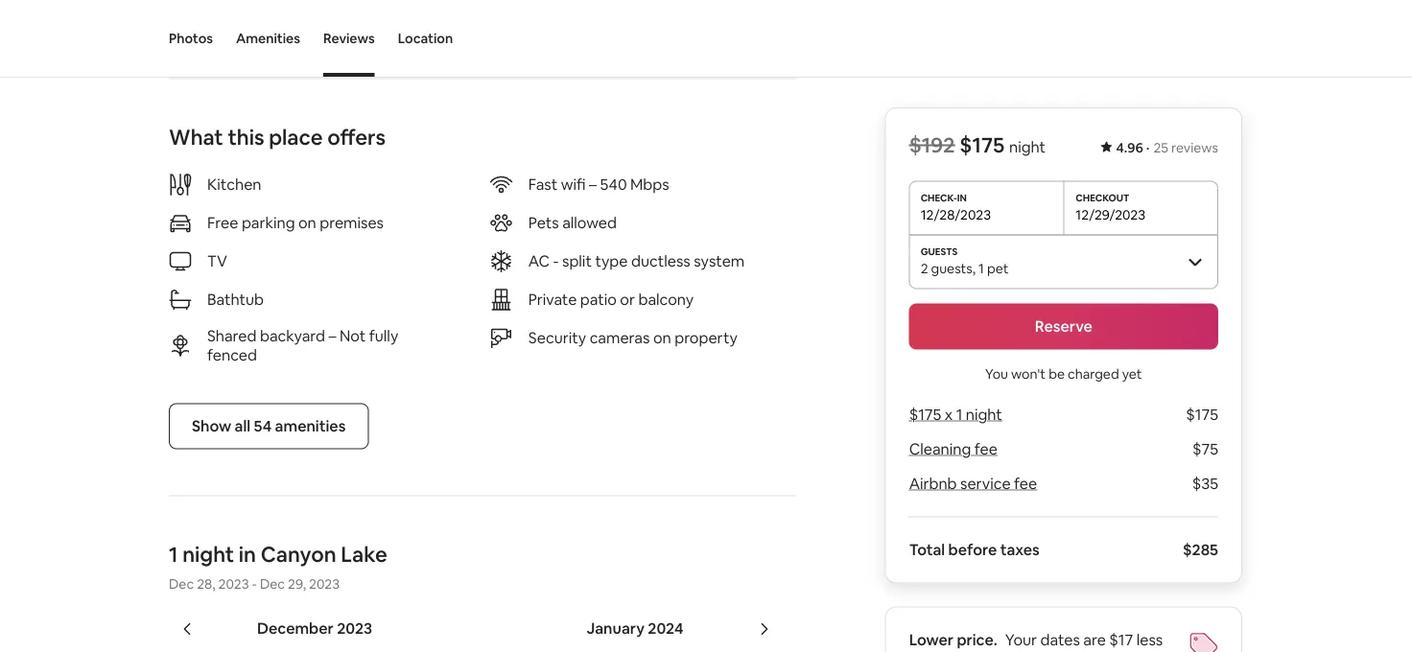 Task type: vqa. For each thing, say whether or not it's contained in the screenshot.
first Hosting
no



Task type: describe. For each thing, give the bounding box(es) containing it.
bathtub
[[207, 290, 264, 309]]

show all 54 amenities button
[[169, 403, 369, 450]]

location button
[[398, 0, 453, 77]]

cleaning
[[909, 439, 971, 459]]

security cameras on property
[[528, 328, 738, 348]]

january 2024
[[587, 619, 684, 639]]

this
[[228, 124, 264, 151]]

1 night in canyon lake dec 28, 2023 - dec 29, 2023
[[169, 541, 387, 592]]

2023 right 28,
[[218, 575, 249, 592]]

reviews button
[[323, 0, 375, 77]]

place
[[269, 124, 323, 151]]

1 vertical spatial 1
[[956, 405, 963, 425]]

reserve
[[1035, 317, 1093, 336]]

$192
[[909, 131, 955, 159]]

airbnb service fee
[[909, 474, 1037, 494]]

show for show all 54 amenities
[[192, 416, 231, 436]]

charged
[[1068, 365, 1119, 382]]

december
[[257, 619, 334, 639]]

ac
[[528, 251, 550, 271]]

on for cameras
[[653, 328, 671, 348]]

cleaning fee button
[[909, 439, 998, 459]]

– for 540
[[589, 175, 597, 194]]

won't
[[1011, 365, 1046, 382]]

amenities button
[[236, 0, 300, 77]]

tv
[[207, 251, 227, 271]]

$285
[[1183, 540, 1219, 560]]

calendar application
[[146, 598, 1412, 652]]

29,
[[288, 575, 306, 592]]

fast wifi – 540 mbps
[[528, 175, 669, 194]]

lower price.
[[909, 630, 998, 650]]

airbnb service fee button
[[909, 474, 1037, 494]]

28,
[[197, 575, 215, 592]]

$192 $175 night
[[909, 131, 1046, 159]]

pet
[[987, 260, 1009, 277]]

total before taxes
[[909, 540, 1040, 560]]

location
[[398, 30, 453, 47]]

,
[[973, 260, 976, 277]]

x
[[945, 405, 953, 425]]

2 guests , 1 pet
[[921, 260, 1009, 277]]

your
[[1005, 630, 1037, 650]]

540
[[600, 175, 627, 194]]

allowed
[[562, 213, 617, 233]]

all
[[235, 416, 251, 436]]

1 horizontal spatial fee
[[1014, 474, 1037, 494]]

yet
[[1122, 365, 1142, 382]]

pets
[[528, 213, 559, 233]]

lake
[[341, 541, 387, 568]]

shared backyard – not fully fenced
[[207, 326, 398, 365]]

show more button
[[169, 12, 265, 32]]

reviews
[[1172, 139, 1219, 156]]

private
[[528, 290, 577, 309]]

night inside $192 $175 night
[[1009, 137, 1046, 157]]

54
[[254, 416, 272, 436]]

service
[[960, 474, 1011, 494]]

2 the from the left
[[1106, 650, 1129, 652]]

property
[[675, 328, 738, 348]]

balcony
[[638, 290, 694, 309]]

show more
[[169, 12, 250, 32]]

lower
[[909, 630, 954, 650]]

avg.
[[972, 650, 1001, 652]]

cleaning fee
[[909, 439, 998, 459]]

what this place offers
[[169, 124, 386, 151]]

1 horizontal spatial -
[[553, 251, 559, 271]]

reserve button
[[909, 304, 1219, 350]]

amenities
[[236, 30, 300, 47]]

shared
[[207, 326, 257, 346]]

split
[[562, 251, 592, 271]]

nightly
[[1004, 650, 1052, 652]]

type
[[595, 251, 628, 271]]

1 inside 1 night in canyon lake dec 28, 2023 - dec 29, 2023
[[169, 541, 178, 568]]

less
[[1137, 630, 1163, 650]]

$175 x 1 night button
[[909, 405, 1002, 425]]

than
[[909, 650, 941, 652]]

$17
[[1109, 630, 1133, 650]]



Task type: locate. For each thing, give the bounding box(es) containing it.
premises
[[320, 213, 384, 233]]

0 horizontal spatial $175
[[909, 405, 942, 425]]

kitchen
[[207, 175, 261, 194]]

0 horizontal spatial -
[[252, 575, 257, 592]]

price.
[[957, 630, 998, 650]]

night up 28,
[[182, 541, 234, 568]]

fee
[[975, 439, 998, 459], [1014, 474, 1037, 494]]

on for parking
[[298, 213, 316, 233]]

1 dec from the left
[[169, 575, 194, 592]]

system
[[694, 251, 745, 271]]

2023 inside calendar application
[[337, 619, 372, 639]]

12/29/2023
[[1076, 206, 1146, 223]]

ac - split type ductless system
[[528, 251, 745, 271]]

rate
[[1055, 650, 1084, 652]]

0 vertical spatial –
[[589, 175, 597, 194]]

the left avg. at the right of the page
[[945, 650, 969, 652]]

night right x
[[966, 405, 1002, 425]]

1 the from the left
[[945, 650, 969, 652]]

before
[[949, 540, 997, 560]]

1 horizontal spatial night
[[966, 405, 1002, 425]]

on
[[298, 213, 316, 233], [653, 328, 671, 348]]

2 vertical spatial 1
[[169, 541, 178, 568]]

– inside shared backyard – not fully fenced
[[329, 326, 336, 346]]

free parking on premises
[[207, 213, 384, 233]]

you won't be charged yet
[[985, 365, 1142, 382]]

0 horizontal spatial the
[[945, 650, 969, 652]]

2 dec from the left
[[260, 575, 285, 592]]

parking
[[242, 213, 295, 233]]

1 horizontal spatial dec
[[260, 575, 285, 592]]

0 vertical spatial show
[[169, 12, 208, 32]]

fast
[[528, 175, 558, 194]]

patio
[[580, 290, 617, 309]]

12/28/2023
[[921, 206, 991, 223]]

1 horizontal spatial on
[[653, 328, 671, 348]]

1 right x
[[956, 405, 963, 425]]

1 vertical spatial fee
[[1014, 474, 1037, 494]]

0 horizontal spatial 1
[[169, 541, 178, 568]]

airbnb
[[909, 474, 957, 494]]

amenities
[[275, 416, 346, 436]]

0 horizontal spatial dec
[[169, 575, 194, 592]]

mbps
[[630, 175, 669, 194]]

show inside button
[[192, 416, 231, 436]]

2023
[[218, 575, 249, 592], [309, 575, 340, 592], [337, 619, 372, 639]]

show
[[169, 12, 208, 32], [192, 416, 231, 436]]

show for show more
[[169, 12, 208, 32]]

·
[[1146, 139, 1150, 156]]

– for not
[[329, 326, 336, 346]]

$175 left x
[[909, 405, 942, 425]]

$175 up $75
[[1186, 405, 1219, 425]]

$75
[[1193, 439, 1219, 459]]

25
[[1154, 139, 1169, 156]]

dec left 28,
[[169, 575, 194, 592]]

fee up "service"
[[975, 439, 998, 459]]

1 horizontal spatial 1
[[956, 405, 963, 425]]

wifi
[[561, 175, 586, 194]]

- down in
[[252, 575, 257, 592]]

photos button
[[169, 0, 213, 77]]

on right parking
[[298, 213, 316, 233]]

dec
[[169, 575, 194, 592], [260, 575, 285, 592]]

in
[[239, 541, 256, 568]]

1
[[979, 260, 984, 277], [956, 405, 963, 425], [169, 541, 178, 568]]

reviews
[[323, 30, 375, 47]]

the right 'of'
[[1106, 650, 1129, 652]]

fee right "service"
[[1014, 474, 1037, 494]]

pets allowed
[[528, 213, 617, 233]]

0 horizontal spatial –
[[329, 326, 336, 346]]

dec left 29, on the bottom left of page
[[260, 575, 285, 592]]

0 vertical spatial 1
[[979, 260, 984, 277]]

total
[[909, 540, 945, 560]]

what
[[169, 124, 223, 151]]

2023 right december on the bottom
[[337, 619, 372, 639]]

1 left in
[[169, 541, 178, 568]]

canyon
[[261, 541, 336, 568]]

2
[[921, 260, 928, 277]]

2023 right 29, on the bottom left of page
[[309, 575, 340, 592]]

1 horizontal spatial $175
[[960, 131, 1005, 159]]

$175 right $192 at the top of page
[[960, 131, 1005, 159]]

0 vertical spatial -
[[553, 251, 559, 271]]

2 horizontal spatial $175
[[1186, 405, 1219, 425]]

show left 'more'
[[169, 12, 208, 32]]

1 vertical spatial night
[[966, 405, 1002, 425]]

free
[[207, 213, 238, 233]]

on down the balcony
[[653, 328, 671, 348]]

offers
[[327, 124, 386, 151]]

1 vertical spatial show
[[192, 416, 231, 436]]

be
[[1049, 365, 1065, 382]]

0 horizontal spatial night
[[182, 541, 234, 568]]

4.96
[[1116, 139, 1144, 156]]

are
[[1084, 630, 1106, 650]]

0 horizontal spatial fee
[[975, 439, 998, 459]]

– left not
[[329, 326, 336, 346]]

0 vertical spatial on
[[298, 213, 316, 233]]

–
[[589, 175, 597, 194], [329, 326, 336, 346]]

night
[[1009, 137, 1046, 157], [966, 405, 1002, 425], [182, 541, 234, 568]]

1 horizontal spatial the
[[1106, 650, 1129, 652]]

night right $192 at the top of page
[[1009, 137, 1046, 157]]

$175 for $175
[[1186, 405, 1219, 425]]

fenced
[[207, 345, 257, 365]]

$35
[[1192, 474, 1219, 494]]

1 vertical spatial –
[[329, 326, 336, 346]]

more
[[212, 12, 250, 32]]

dates
[[1041, 630, 1080, 650]]

4.96 · 25 reviews
[[1116, 139, 1219, 156]]

ductless
[[631, 251, 691, 271]]

december 2023
[[257, 619, 372, 639]]

0 vertical spatial fee
[[975, 439, 998, 459]]

1 right ,
[[979, 260, 984, 277]]

of
[[1087, 650, 1102, 652]]

2 horizontal spatial 1
[[979, 260, 984, 277]]

1 vertical spatial -
[[252, 575, 257, 592]]

– right wifi
[[589, 175, 597, 194]]

guests
[[931, 260, 973, 277]]

night inside 1 night in canyon lake dec 28, 2023 - dec 29, 2023
[[182, 541, 234, 568]]

0 horizontal spatial on
[[298, 213, 316, 233]]

private patio or balcony
[[528, 290, 694, 309]]

0 vertical spatial night
[[1009, 137, 1046, 157]]

1 horizontal spatial –
[[589, 175, 597, 194]]

january
[[587, 619, 645, 639]]

or
[[620, 290, 635, 309]]

your dates are $17 less than the avg. nightly rate of the las
[[909, 630, 1163, 652]]

- right ac
[[553, 251, 559, 271]]

- inside 1 night in canyon lake dec 28, 2023 - dec 29, 2023
[[252, 575, 257, 592]]

$175
[[960, 131, 1005, 159], [909, 405, 942, 425], [1186, 405, 1219, 425]]

the
[[945, 650, 969, 652], [1106, 650, 1129, 652]]

not
[[340, 326, 366, 346]]

$175 x 1 night
[[909, 405, 1002, 425]]

$175 for $175 x 1 night
[[909, 405, 942, 425]]

1 vertical spatial on
[[653, 328, 671, 348]]

2 vertical spatial night
[[182, 541, 234, 568]]

2024
[[648, 619, 684, 639]]

-
[[553, 251, 559, 271], [252, 575, 257, 592]]

show left all
[[192, 416, 231, 436]]

2 horizontal spatial night
[[1009, 137, 1046, 157]]

taxes
[[1000, 540, 1040, 560]]



